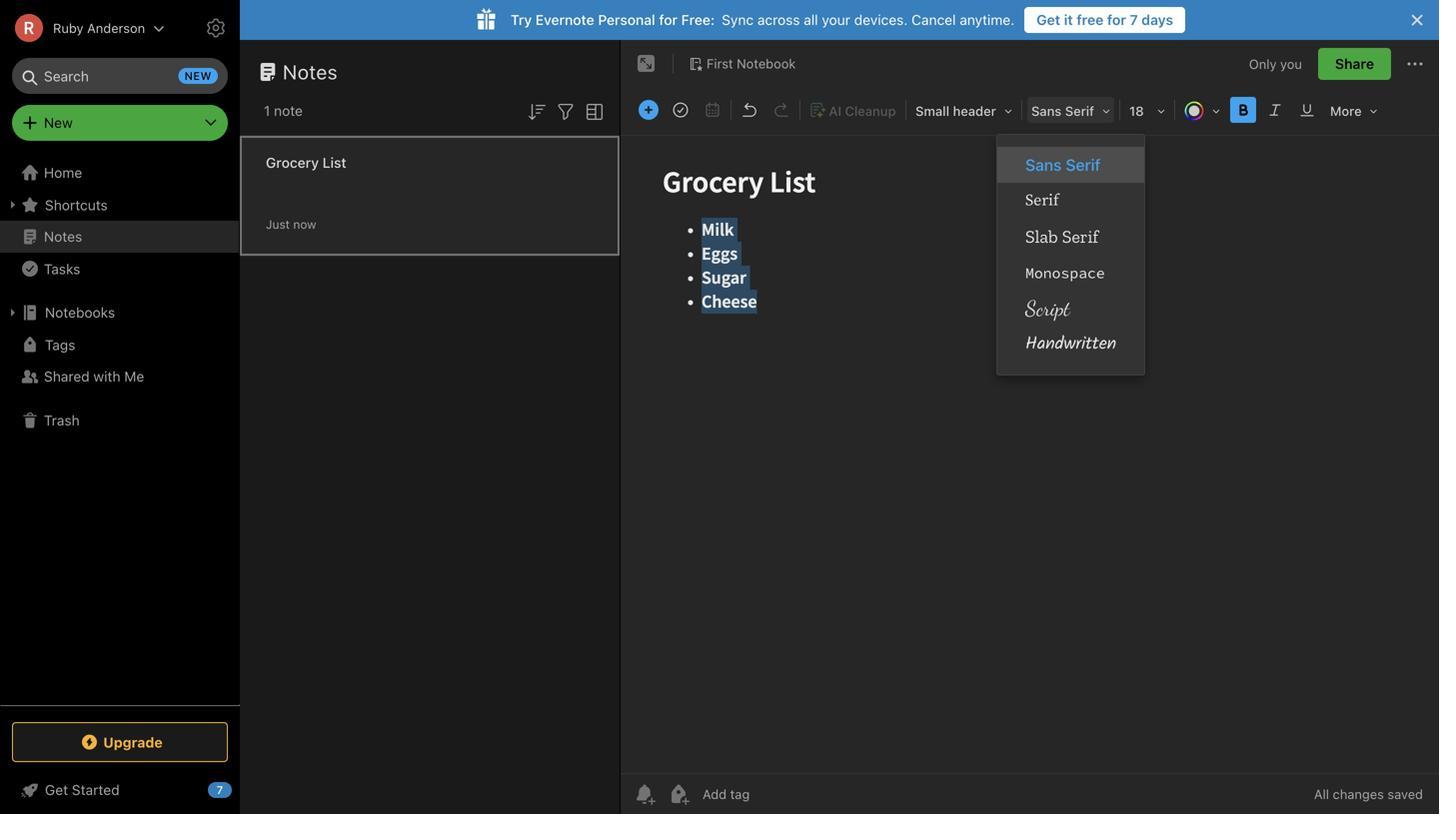 Task type: vqa. For each thing, say whether or not it's contained in the screenshot.
Get it free for 7 days's get
yes



Task type: describe. For each thing, give the bounding box(es) containing it.
it
[[1064, 11, 1074, 28]]

you
[[1281, 56, 1303, 71]]

shortcuts
[[45, 197, 108, 213]]

expand note image
[[635, 52, 659, 76]]

expand notebooks image
[[5, 305, 21, 321]]

days
[[1142, 11, 1174, 28]]

new button
[[12, 105, 228, 141]]

your
[[822, 11, 851, 28]]

share
[[1336, 55, 1375, 72]]

7 inside get it free for 7 days button
[[1130, 11, 1139, 28]]

new search field
[[26, 58, 218, 94]]

Font color field
[[1178, 96, 1228, 125]]

shortcuts button
[[0, 189, 239, 221]]

sans serif link
[[998, 147, 1145, 183]]

shared with me
[[44, 368, 144, 385]]

undo image
[[736, 96, 764, 124]]

get for get it free for 7 days
[[1037, 11, 1061, 28]]

slab
[[1026, 226, 1058, 247]]

across
[[758, 11, 800, 28]]

serif inside field
[[1066, 103, 1095, 118]]

for for free:
[[659, 11, 678, 28]]

1
[[264, 102, 270, 119]]

serif link
[[998, 183, 1145, 219]]

add tag image
[[667, 783, 691, 807]]

Insert field
[[634, 96, 664, 124]]

try evernote personal for free: sync across all your devices. cancel anytime.
[[511, 11, 1015, 28]]

all
[[804, 11, 818, 28]]

cancel
[[912, 11, 956, 28]]

more
[[1331, 103, 1362, 118]]

serif inside menu item
[[1066, 155, 1101, 174]]

script
[[1026, 296, 1070, 321]]

anytime.
[[960, 11, 1015, 28]]

sans serif inside menu item
[[1026, 155, 1101, 174]]

list
[[323, 154, 347, 171]]

settings image
[[204, 16, 228, 40]]

Heading level field
[[909, 96, 1020, 125]]

notes inside tree
[[44, 228, 82, 245]]

add a reminder image
[[633, 783, 657, 807]]

18
[[1130, 103, 1144, 118]]

small header
[[916, 103, 997, 118]]

sans inside sans serif link
[[1026, 155, 1062, 174]]

with
[[93, 368, 120, 385]]

more actions image
[[1404, 52, 1428, 76]]

first
[[707, 56, 733, 71]]

click to collapse image
[[232, 778, 247, 802]]

italic image
[[1262, 96, 1290, 124]]

me
[[124, 368, 144, 385]]

bold image
[[1230, 96, 1258, 124]]

note window element
[[621, 40, 1440, 815]]

trash link
[[0, 405, 239, 437]]

ruby anderson
[[53, 20, 145, 35]]

all
[[1315, 787, 1330, 802]]

serif inside "link"
[[1026, 191, 1059, 211]]

add filters image
[[554, 100, 578, 124]]

all changes saved
[[1315, 787, 1424, 802]]

Font size field
[[1123, 96, 1173, 125]]

started
[[72, 782, 120, 799]]

devices.
[[855, 11, 908, 28]]

personal
[[598, 11, 656, 28]]

get it free for 7 days
[[1037, 11, 1174, 28]]

sans serif inside field
[[1032, 103, 1095, 118]]

Add filters field
[[554, 98, 578, 124]]

only
[[1250, 56, 1277, 71]]

first notebook
[[707, 56, 796, 71]]

for for 7
[[1108, 11, 1127, 28]]

sans serif menu item
[[998, 147, 1145, 183]]

sans inside sans serif field
[[1032, 103, 1062, 118]]

slab serif link
[[998, 219, 1145, 255]]



Task type: locate. For each thing, give the bounding box(es) containing it.
handwritten
[[1026, 330, 1117, 359]]

saved
[[1388, 787, 1424, 802]]

note
[[274, 102, 303, 119]]

upgrade
[[103, 735, 163, 751]]

get inside get it free for 7 days button
[[1037, 11, 1061, 28]]

sans serif
[[1032, 103, 1095, 118], [1026, 155, 1101, 174]]

for right free
[[1108, 11, 1127, 28]]

tasks
[[44, 261, 80, 277]]

tree
[[0, 157, 240, 705]]

sans
[[1032, 103, 1062, 118], [1026, 155, 1062, 174]]

free:
[[682, 11, 715, 28]]

for inside button
[[1108, 11, 1127, 28]]

0 horizontal spatial 7
[[217, 784, 223, 797]]

get it free for 7 days button
[[1025, 7, 1186, 33]]

serif up sans serif menu item on the right of page
[[1066, 103, 1095, 118]]

1 horizontal spatial get
[[1037, 11, 1061, 28]]

0 horizontal spatial notes
[[44, 228, 82, 245]]

get started
[[45, 782, 120, 799]]

7 inside 'help and learning task checklist' field
[[217, 784, 223, 797]]

get for get started
[[45, 782, 68, 799]]

notebooks
[[45, 304, 115, 321]]

1 vertical spatial sans serif
[[1026, 155, 1101, 174]]

new
[[44, 114, 73, 131]]

upgrade button
[[12, 723, 228, 763]]

get inside 'help and learning task checklist' field
[[45, 782, 68, 799]]

first notebook button
[[682, 50, 803, 78]]

Add tag field
[[701, 786, 851, 803]]

underline image
[[1294, 96, 1322, 124]]

2 for from the left
[[1108, 11, 1127, 28]]

serif
[[1066, 103, 1095, 118], [1066, 155, 1101, 174], [1026, 191, 1059, 211], [1063, 226, 1099, 247]]

script link
[[998, 291, 1145, 327]]

tree containing home
[[0, 157, 240, 705]]

1 horizontal spatial notes
[[283, 60, 338, 83]]

free
[[1077, 11, 1104, 28]]

Search text field
[[26, 58, 214, 94]]

now
[[293, 217, 317, 231]]

Help and Learning task checklist field
[[0, 775, 240, 807]]

1 vertical spatial notes
[[44, 228, 82, 245]]

notebook
[[737, 56, 796, 71]]

Account field
[[0, 8, 165, 48]]

sans up serif "link"
[[1026, 155, 1062, 174]]

0 horizontal spatial for
[[659, 11, 678, 28]]

new
[[185, 69, 212, 82]]

0 vertical spatial get
[[1037, 11, 1061, 28]]

7 left click to collapse image
[[217, 784, 223, 797]]

share button
[[1319, 48, 1392, 80]]

serif down serif "link"
[[1063, 226, 1099, 247]]

home
[[44, 164, 82, 181]]

1 vertical spatial sans
[[1026, 155, 1062, 174]]

dropdown list menu
[[998, 147, 1145, 363]]

More actions field
[[1404, 48, 1428, 80]]

just now
[[266, 217, 317, 231]]

anderson
[[87, 20, 145, 35]]

1 vertical spatial 7
[[217, 784, 223, 797]]

1 vertical spatial get
[[45, 782, 68, 799]]

serif up slab
[[1026, 191, 1059, 211]]

evernote
[[536, 11, 595, 28]]

for
[[659, 11, 678, 28], [1108, 11, 1127, 28]]

serif up serif "link"
[[1066, 155, 1101, 174]]

Note Editor text field
[[621, 136, 1440, 774]]

1 horizontal spatial for
[[1108, 11, 1127, 28]]

get
[[1037, 11, 1061, 28], [45, 782, 68, 799]]

sans serif up serif "link"
[[1026, 155, 1101, 174]]

0 vertical spatial sans serif
[[1032, 103, 1095, 118]]

tags
[[45, 337, 75, 353]]

small
[[916, 103, 950, 118]]

7
[[1130, 11, 1139, 28], [217, 784, 223, 797]]

shared with me link
[[0, 361, 239, 393]]

1 horizontal spatial 7
[[1130, 11, 1139, 28]]

just
[[266, 217, 290, 231]]

script handwritten
[[1026, 296, 1117, 359]]

notes up note
[[283, 60, 338, 83]]

View options field
[[578, 98, 607, 124]]

only you
[[1250, 56, 1303, 71]]

More field
[[1324, 96, 1385, 125]]

7 left days
[[1130, 11, 1139, 28]]

0 vertical spatial sans
[[1032, 103, 1062, 118]]

shared
[[44, 368, 90, 385]]

notes link
[[0, 221, 239, 253]]

handwritten link
[[998, 327, 1145, 363]]

header
[[953, 103, 997, 118]]

get left started
[[45, 782, 68, 799]]

1 for from the left
[[659, 11, 678, 28]]

Font family field
[[1025, 96, 1118, 125]]

notebooks link
[[0, 297, 239, 329]]

grocery list
[[266, 154, 347, 171]]

trash
[[44, 412, 80, 429]]

sans up sans serif link
[[1032, 103, 1062, 118]]

0 vertical spatial notes
[[283, 60, 338, 83]]

monospace
[[1026, 263, 1105, 282]]

tags button
[[0, 329, 239, 361]]

changes
[[1333, 787, 1385, 802]]

grocery
[[266, 154, 319, 171]]

1 note
[[264, 102, 303, 119]]

0 horizontal spatial get
[[45, 782, 68, 799]]

home link
[[0, 157, 240, 189]]

try
[[511, 11, 532, 28]]

sync
[[722, 11, 754, 28]]

notes up the tasks
[[44, 228, 82, 245]]

0 vertical spatial 7
[[1130, 11, 1139, 28]]

Sort options field
[[525, 98, 549, 124]]

ruby
[[53, 20, 84, 35]]

notes
[[283, 60, 338, 83], [44, 228, 82, 245]]

tasks button
[[0, 253, 239, 285]]

slab serif
[[1026, 226, 1099, 247]]

for left the free:
[[659, 11, 678, 28]]

get left it
[[1037, 11, 1061, 28]]

monospace link
[[998, 255, 1145, 291]]

sans serif up sans serif link
[[1032, 103, 1095, 118]]

task image
[[667, 96, 695, 124]]



